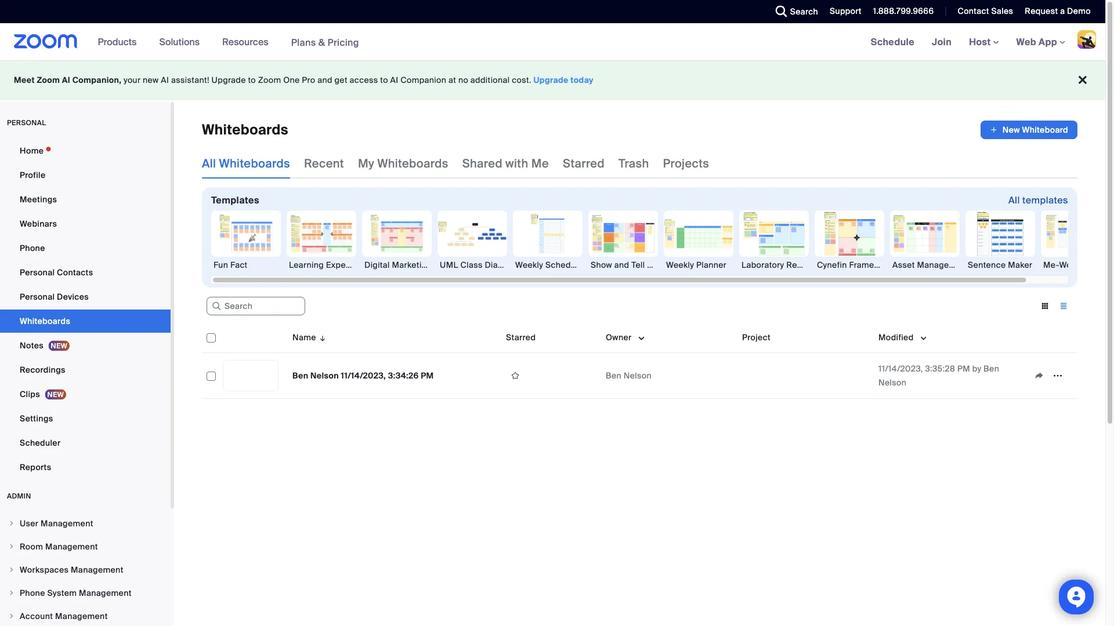 Task type: vqa. For each thing, say whether or not it's contained in the screenshot.
1st Personal
yes



Task type: describe. For each thing, give the bounding box(es) containing it.
personal for personal contacts
[[20, 267, 55, 278]]

app
[[1039, 36, 1058, 48]]

new
[[1003, 125, 1021, 135]]

learning experience canvas element
[[287, 260, 402, 271]]

join link
[[924, 23, 961, 60]]

&
[[319, 36, 325, 48]]

whiteboards up templates
[[219, 156, 290, 171]]

workspaces management
[[20, 565, 123, 576]]

nelson for ben nelson 11/14/2023, 3:34:26 pm
[[311, 371, 339, 381]]

pro
[[302, 75, 316, 86]]

asset
[[893, 260, 915, 271]]

and inside "meet zoom ai companion," footer
[[318, 75, 333, 86]]

products
[[98, 36, 137, 48]]

digital marketing canvas element
[[362, 260, 463, 271]]

your
[[124, 75, 141, 86]]

weekly planner
[[666, 260, 727, 271]]

Search text field
[[207, 297, 305, 316]]

report
[[787, 260, 814, 271]]

admin
[[7, 492, 31, 501]]

3 ai from the left
[[390, 75, 399, 86]]

settings link
[[0, 408, 171, 431]]

1 upgrade from the left
[[212, 75, 246, 86]]

recordings
[[20, 365, 65, 376]]

management for room management
[[45, 542, 98, 553]]

personal devices link
[[0, 286, 171, 309]]

ben for ben nelson
[[606, 371, 622, 381]]

laboratory report
[[742, 260, 814, 271]]

search button
[[767, 0, 821, 23]]

profile link
[[0, 164, 171, 187]]

3:34:26
[[388, 371, 419, 381]]

companion,
[[72, 75, 122, 86]]

resources button
[[222, 23, 274, 60]]

all templates
[[1009, 194, 1069, 206]]

1 ai from the left
[[62, 75, 70, 86]]

thumbnail of ben nelson 11/14/2023, 3:34:26 pm image
[[224, 361, 278, 391]]

0 vertical spatial a
[[1061, 6, 1066, 17]]

laboratory report element
[[740, 260, 814, 271]]

nelson for ben nelson
[[624, 371, 652, 381]]

webinars link
[[0, 212, 171, 236]]

personal
[[7, 118, 46, 127]]

share image
[[1030, 371, 1049, 381]]

right image for workspaces management
[[8, 567, 15, 574]]

join
[[932, 36, 952, 48]]

clips
[[20, 389, 40, 400]]

whiteboards link
[[0, 310, 171, 333]]

learning experience canvas
[[289, 260, 402, 271]]

show
[[591, 260, 612, 271]]

0 horizontal spatial 11/14/2023,
[[341, 371, 386, 381]]

clips link
[[0, 383, 171, 406]]

uml class diagram button
[[438, 211, 519, 271]]

weekly planner element
[[664, 260, 734, 271]]

home
[[20, 145, 44, 156]]

workspaces
[[20, 565, 69, 576]]

workspaces management menu item
[[0, 560, 171, 582]]

templates
[[211, 194, 259, 206]]

2 upgrade from the left
[[534, 75, 569, 86]]

uml class diagram
[[440, 260, 519, 271]]

0 horizontal spatial pm
[[421, 371, 434, 381]]

laboratory
[[742, 260, 785, 271]]

phone link
[[0, 237, 171, 260]]

management for account management
[[55, 612, 108, 622]]

shared
[[463, 156, 503, 171]]

ben for ben nelson 11/14/2023, 3:34:26 pm
[[293, 371, 309, 381]]

marketing
[[392, 260, 432, 271]]

more options for ben nelson 11/14/2023, 3:34:26 pm image
[[1049, 371, 1068, 381]]

learning
[[289, 260, 324, 271]]

plans & pricing
[[291, 36, 359, 48]]

tell
[[632, 260, 645, 271]]

and inside 'button'
[[615, 260, 630, 271]]

one
[[283, 75, 300, 86]]

scheduler
[[20, 438, 61, 449]]

user
[[20, 519, 39, 529]]

recent
[[304, 156, 344, 171]]

planner
[[697, 260, 727, 271]]

right image for user management
[[8, 521, 15, 528]]

notes
[[20, 340, 44, 351]]

sentence maker
[[968, 260, 1033, 271]]

get
[[335, 75, 348, 86]]

class
[[461, 260, 483, 271]]

weekly schedule element
[[513, 260, 583, 271]]

canvas for learning experience canvas
[[373, 260, 402, 271]]

whiteboard
[[1023, 125, 1069, 135]]

fun
[[214, 260, 228, 271]]

1 zoom from the left
[[37, 75, 60, 86]]

whiteboards inside personal menu menu
[[20, 316, 70, 327]]

web app button
[[1017, 36, 1066, 48]]

asset management
[[893, 260, 970, 271]]

room
[[20, 542, 43, 553]]

laboratory report button
[[740, 211, 814, 271]]

settings
[[20, 414, 53, 424]]

assistant!
[[171, 75, 209, 86]]

reports link
[[0, 456, 171, 480]]

with inside the 'tabs of all whiteboard page' tab list
[[506, 156, 529, 171]]

weekly schedule button
[[513, 211, 583, 271]]

fun fact
[[214, 260, 248, 271]]

whiteboards inside application
[[202, 121, 288, 139]]

personal menu menu
[[0, 139, 171, 481]]

product information navigation
[[89, 23, 368, 61]]

weekly for weekly schedule
[[516, 260, 544, 271]]

all whiteboards
[[202, 156, 290, 171]]

resources
[[222, 36, 269, 48]]

11/14/2023, 3:35:28 pm by ben nelson
[[879, 364, 1000, 388]]

new whiteboard
[[1003, 125, 1069, 135]]

meet zoom ai companion, your new ai assistant! upgrade to zoom one pro and get access to ai companion at no additional cost. upgrade today
[[14, 75, 594, 86]]

experience
[[326, 260, 371, 271]]

whiteboards application
[[202, 121, 1078, 139]]

personal for personal devices
[[20, 292, 55, 302]]

ben inside 11/14/2023, 3:35:28 pm by ben nelson
[[984, 364, 1000, 374]]

by
[[973, 364, 982, 374]]

demo
[[1068, 6, 1091, 17]]

upgrade today link
[[534, 75, 594, 86]]

show and tell with a twist
[[591, 260, 693, 271]]

show and tell with a twist element
[[589, 260, 693, 271]]

list mode, selected image
[[1055, 301, 1073, 312]]



Task type: locate. For each thing, give the bounding box(es) containing it.
me-we-us retrospective element
[[1041, 260, 1115, 271]]

me
[[532, 156, 549, 171]]

account
[[20, 612, 53, 622]]

1 horizontal spatial upgrade
[[534, 75, 569, 86]]

phone up the account
[[20, 588, 45, 599]]

my
[[358, 156, 374, 171]]

asset management element
[[891, 260, 970, 271]]

pm inside 11/14/2023, 3:35:28 pm by ben nelson
[[958, 364, 971, 374]]

2 to from the left
[[380, 75, 388, 86]]

1 vertical spatial a
[[666, 260, 671, 271]]

to
[[248, 75, 256, 86], [380, 75, 388, 86]]

right image inside room management menu item
[[8, 544, 15, 551]]

0 horizontal spatial nelson
[[311, 371, 339, 381]]

1 vertical spatial schedule
[[546, 260, 583, 271]]

1 horizontal spatial weekly
[[666, 260, 694, 271]]

products button
[[98, 23, 142, 60]]

1 to from the left
[[248, 75, 256, 86]]

weekly inside weekly planner element
[[666, 260, 694, 271]]

right image for phone system management
[[8, 590, 15, 597]]

nelson down arrow down icon
[[311, 371, 339, 381]]

11/14/2023, down modified
[[879, 364, 923, 374]]

zoom logo image
[[14, 34, 78, 49]]

cell
[[738, 354, 874, 399]]

trash
[[619, 156, 649, 171]]

whiteboards up all whiteboards
[[202, 121, 288, 139]]

user management
[[20, 519, 93, 529]]

name
[[293, 332, 316, 343]]

phone
[[20, 243, 45, 254], [20, 588, 45, 599]]

cost.
[[512, 75, 532, 86]]

whiteboards down "personal devices"
[[20, 316, 70, 327]]

phone system management
[[20, 588, 132, 599]]

1 horizontal spatial zoom
[[258, 75, 281, 86]]

phone inside phone system management menu item
[[20, 588, 45, 599]]

cell inside application
[[738, 354, 874, 399]]

ai left companion
[[390, 75, 399, 86]]

11/14/2023, left 3:34:26
[[341, 371, 386, 381]]

ben down owner
[[606, 371, 622, 381]]

zoom right meet
[[37, 75, 60, 86]]

framework
[[850, 260, 893, 271]]

meetings
[[20, 194, 57, 205]]

profile
[[20, 170, 46, 181]]

0 vertical spatial with
[[506, 156, 529, 171]]

1 vertical spatial and
[[615, 260, 630, 271]]

user management menu item
[[0, 513, 171, 535]]

show and tell with a twist button
[[589, 211, 693, 271]]

right image left room
[[8, 544, 15, 551]]

3:35:28
[[926, 364, 956, 374]]

meet
[[14, 75, 35, 86]]

devices
[[57, 292, 89, 302]]

canvas for digital marketing canvas
[[434, 260, 463, 271]]

companion
[[401, 75, 447, 86]]

sales
[[992, 6, 1014, 17]]

room management
[[20, 542, 98, 553]]

starred right me
[[563, 156, 605, 171]]

fun fact element
[[211, 260, 281, 271]]

ben right by at bottom
[[984, 364, 1000, 374]]

ben down name
[[293, 371, 309, 381]]

weekly for weekly planner
[[666, 260, 694, 271]]

nelson down modified
[[879, 378, 907, 388]]

upgrade down product information navigation
[[212, 75, 246, 86]]

1.888.799.9666 button up join on the top
[[865, 0, 937, 23]]

all inside button
[[1009, 194, 1020, 206]]

ai
[[62, 75, 70, 86], [161, 75, 169, 86], [390, 75, 399, 86]]

weekly inside weekly schedule element
[[516, 260, 544, 271]]

nelson down owner
[[624, 371, 652, 381]]

me-we-us retros button
[[1041, 211, 1115, 271]]

2 canvas from the left
[[434, 260, 463, 271]]

1 right image from the top
[[8, 521, 15, 528]]

schedule link
[[863, 23, 924, 60]]

right image up right icon
[[8, 590, 15, 597]]

fact
[[230, 260, 248, 271]]

banner containing products
[[0, 23, 1106, 61]]

1 horizontal spatial a
[[1061, 6, 1066, 17]]

nelson
[[311, 371, 339, 381], [624, 371, 652, 381], [879, 378, 907, 388]]

and left tell
[[615, 260, 630, 271]]

a inside 'button'
[[666, 260, 671, 271]]

1 horizontal spatial canvas
[[434, 260, 463, 271]]

right image left user at the bottom of the page
[[8, 521, 15, 528]]

asset management button
[[891, 211, 970, 271]]

0 horizontal spatial to
[[248, 75, 256, 86]]

cynefin framework
[[817, 260, 893, 271]]

right image left workspaces
[[8, 567, 15, 574]]

ben nelson
[[606, 371, 652, 381]]

web
[[1017, 36, 1037, 48]]

today
[[571, 75, 594, 86]]

all templates button
[[1009, 191, 1069, 210]]

2 personal from the top
[[20, 292, 55, 302]]

1 phone from the top
[[20, 243, 45, 254]]

retros
[[1089, 260, 1115, 271]]

zoom left one
[[258, 75, 281, 86]]

project
[[743, 332, 771, 343]]

1 personal from the top
[[20, 267, 55, 278]]

upgrade right cost.
[[534, 75, 569, 86]]

nelson inside 11/14/2023, 3:35:28 pm by ben nelson
[[879, 378, 907, 388]]

home link
[[0, 139, 171, 163]]

schedule inside the schedule link
[[871, 36, 915, 48]]

all inside tab list
[[202, 156, 216, 171]]

personal contacts
[[20, 267, 93, 278]]

and left get
[[318, 75, 333, 86]]

0 horizontal spatial weekly
[[516, 260, 544, 271]]

1 horizontal spatial with
[[647, 260, 664, 271]]

starred
[[563, 156, 605, 171], [506, 332, 536, 343]]

schedule down 1.888.799.9666 on the top
[[871, 36, 915, 48]]

uml class diagram element
[[438, 260, 519, 271]]

2 horizontal spatial ai
[[390, 75, 399, 86]]

personal inside 'link'
[[20, 292, 55, 302]]

room management menu item
[[0, 536, 171, 558]]

support link
[[821, 0, 865, 23], [830, 6, 862, 17]]

0 horizontal spatial and
[[318, 75, 333, 86]]

personal down personal contacts on the left of the page
[[20, 292, 55, 302]]

management up workspaces management
[[45, 542, 98, 553]]

meet zoom ai companion, footer
[[0, 60, 1106, 100]]

profile picture image
[[1078, 30, 1097, 49]]

management down room management menu item
[[71, 565, 123, 576]]

with right tell
[[647, 260, 664, 271]]

ai left companion,
[[62, 75, 70, 86]]

management for asset management
[[918, 260, 970, 271]]

1 horizontal spatial schedule
[[871, 36, 915, 48]]

cynefin framework button
[[815, 211, 893, 271]]

right image inside phone system management menu item
[[8, 590, 15, 597]]

phone down "webinars" on the left
[[20, 243, 45, 254]]

management inside button
[[918, 260, 970, 271]]

0 horizontal spatial zoom
[[37, 75, 60, 86]]

0 vertical spatial phone
[[20, 243, 45, 254]]

1 horizontal spatial pm
[[958, 364, 971, 374]]

2 weekly from the left
[[666, 260, 694, 271]]

uml
[[440, 260, 459, 271]]

reports
[[20, 462, 51, 473]]

all for all whiteboards
[[202, 156, 216, 171]]

schedule inside weekly schedule element
[[546, 260, 583, 271]]

1.888.799.9666 button up the schedule link in the right top of the page
[[874, 6, 934, 17]]

grid mode, not selected image
[[1036, 301, 1055, 312]]

personal
[[20, 267, 55, 278], [20, 292, 55, 302]]

4 right image from the top
[[8, 590, 15, 597]]

1 vertical spatial all
[[1009, 194, 1020, 206]]

meetings link
[[0, 188, 171, 211]]

11/14/2023, inside 11/14/2023, 3:35:28 pm by ben nelson
[[879, 364, 923, 374]]

canvas inside button
[[434, 260, 463, 271]]

projects
[[663, 156, 710, 171]]

0 horizontal spatial canvas
[[373, 260, 402, 271]]

starred inside the 'tabs of all whiteboard page' tab list
[[563, 156, 605, 171]]

banner
[[0, 23, 1106, 61]]

learning experience canvas button
[[287, 211, 402, 271]]

1 horizontal spatial 11/14/2023,
[[879, 364, 923, 374]]

all
[[202, 156, 216, 171], [1009, 194, 1020, 206]]

weekly schedule
[[516, 260, 583, 271]]

1 horizontal spatial and
[[615, 260, 630, 271]]

0 horizontal spatial a
[[666, 260, 671, 271]]

canvas inside button
[[373, 260, 402, 271]]

11/14/2023,
[[879, 364, 923, 374], [341, 371, 386, 381]]

notes link
[[0, 334, 171, 358]]

2 phone from the top
[[20, 588, 45, 599]]

pm
[[958, 364, 971, 374], [421, 371, 434, 381]]

new whiteboard button
[[981, 121, 1078, 139]]

personal devices
[[20, 292, 89, 302]]

owner
[[606, 332, 632, 343]]

whiteboards right the my
[[377, 156, 449, 171]]

personal up "personal devices"
[[20, 267, 55, 278]]

personal contacts link
[[0, 261, 171, 284]]

1 horizontal spatial nelson
[[624, 371, 652, 381]]

right image
[[8, 614, 15, 621]]

modified
[[879, 332, 914, 343]]

pm left by at bottom
[[958, 364, 971, 374]]

phone for phone
[[20, 243, 45, 254]]

management for user management
[[41, 519, 93, 529]]

1 vertical spatial phone
[[20, 588, 45, 599]]

application
[[202, 323, 1087, 408], [1030, 367, 1073, 385]]

tabs of all whiteboard page tab list
[[202, 149, 710, 179]]

0 vertical spatial schedule
[[871, 36, 915, 48]]

phone for phone system management
[[20, 588, 45, 599]]

new
[[143, 75, 159, 86]]

arrow down image
[[316, 331, 327, 345]]

2 horizontal spatial ben
[[984, 364, 1000, 374]]

contact sales link
[[949, 0, 1017, 23], [958, 6, 1014, 17]]

solutions
[[159, 36, 200, 48]]

0 horizontal spatial with
[[506, 156, 529, 171]]

with inside 'button'
[[647, 260, 664, 271]]

1 horizontal spatial all
[[1009, 194, 1020, 206]]

zoom
[[37, 75, 60, 86], [258, 75, 281, 86]]

0 horizontal spatial all
[[202, 156, 216, 171]]

0 horizontal spatial starred
[[506, 332, 536, 343]]

admin menu menu
[[0, 513, 171, 627]]

right image inside user management menu item
[[8, 521, 15, 528]]

pm right 3:34:26
[[421, 371, 434, 381]]

my whiteboards
[[358, 156, 449, 171]]

ben nelson 11/14/2023, 3:34:26 pm
[[293, 371, 434, 381]]

us
[[1076, 260, 1087, 271]]

2 ai from the left
[[161, 75, 169, 86]]

right image
[[8, 521, 15, 528], [8, 544, 15, 551], [8, 567, 15, 574], [8, 590, 15, 597]]

schedule left "show"
[[546, 260, 583, 271]]

all up templates
[[202, 156, 216, 171]]

upgrade
[[212, 75, 246, 86], [534, 75, 569, 86]]

to down resources dropdown button
[[248, 75, 256, 86]]

management up the room management
[[41, 519, 93, 529]]

0 horizontal spatial upgrade
[[212, 75, 246, 86]]

2 right image from the top
[[8, 544, 15, 551]]

1 horizontal spatial starred
[[563, 156, 605, 171]]

solutions button
[[159, 23, 205, 60]]

phone system management menu item
[[0, 583, 171, 605]]

sentence maker element
[[966, 260, 1036, 271]]

ai right "new"
[[161, 75, 169, 86]]

right image for room management
[[8, 544, 15, 551]]

1.888.799.9666
[[874, 6, 934, 17]]

management down phone system management menu item
[[55, 612, 108, 622]]

all for all templates
[[1009, 194, 1020, 206]]

at
[[449, 75, 456, 86]]

0 vertical spatial personal
[[20, 267, 55, 278]]

starred up click to star the whiteboard ben nelson 11/14/2023, 3:34:26 pm icon
[[506, 332, 536, 343]]

1 weekly from the left
[[516, 260, 544, 271]]

account management menu item
[[0, 606, 171, 627]]

1 vertical spatial starred
[[506, 332, 536, 343]]

right image inside workspaces management menu item
[[8, 567, 15, 574]]

contacts
[[57, 267, 93, 278]]

fun fact button
[[211, 211, 281, 271]]

cynefin framework element
[[815, 260, 893, 271]]

with left me
[[506, 156, 529, 171]]

0 vertical spatial starred
[[563, 156, 605, 171]]

click to star the whiteboard ben nelson 11/14/2023, 3:34:26 pm image
[[506, 371, 525, 381]]

1 horizontal spatial ai
[[161, 75, 169, 86]]

0 horizontal spatial ai
[[62, 75, 70, 86]]

digital
[[365, 260, 390, 271]]

0 horizontal spatial ben
[[293, 371, 309, 381]]

management for workspaces management
[[71, 565, 123, 576]]

2 zoom from the left
[[258, 75, 281, 86]]

contact
[[958, 6, 990, 17]]

a left "demo"
[[1061, 6, 1066, 17]]

1 vertical spatial with
[[647, 260, 664, 271]]

management right the asset
[[918, 260, 970, 271]]

add image
[[990, 124, 998, 136]]

1 horizontal spatial ben
[[606, 371, 622, 381]]

phone inside phone link
[[20, 243, 45, 254]]

pricing
[[328, 36, 359, 48]]

request a demo link
[[1017, 0, 1106, 23], [1025, 6, 1091, 17]]

0 horizontal spatial schedule
[[546, 260, 583, 271]]

0 vertical spatial and
[[318, 75, 333, 86]]

management up account management menu item
[[79, 588, 132, 599]]

no
[[459, 75, 469, 86]]

1 canvas from the left
[[373, 260, 402, 271]]

2 horizontal spatial nelson
[[879, 378, 907, 388]]

a left twist
[[666, 260, 671, 271]]

1 vertical spatial personal
[[20, 292, 55, 302]]

1 horizontal spatial to
[[380, 75, 388, 86]]

0 vertical spatial all
[[202, 156, 216, 171]]

to right access
[[380, 75, 388, 86]]

3 right image from the top
[[8, 567, 15, 574]]

meetings navigation
[[863, 23, 1106, 61]]

all left templates
[[1009, 194, 1020, 206]]

application containing name
[[202, 323, 1087, 408]]

sentence
[[968, 260, 1006, 271]]



